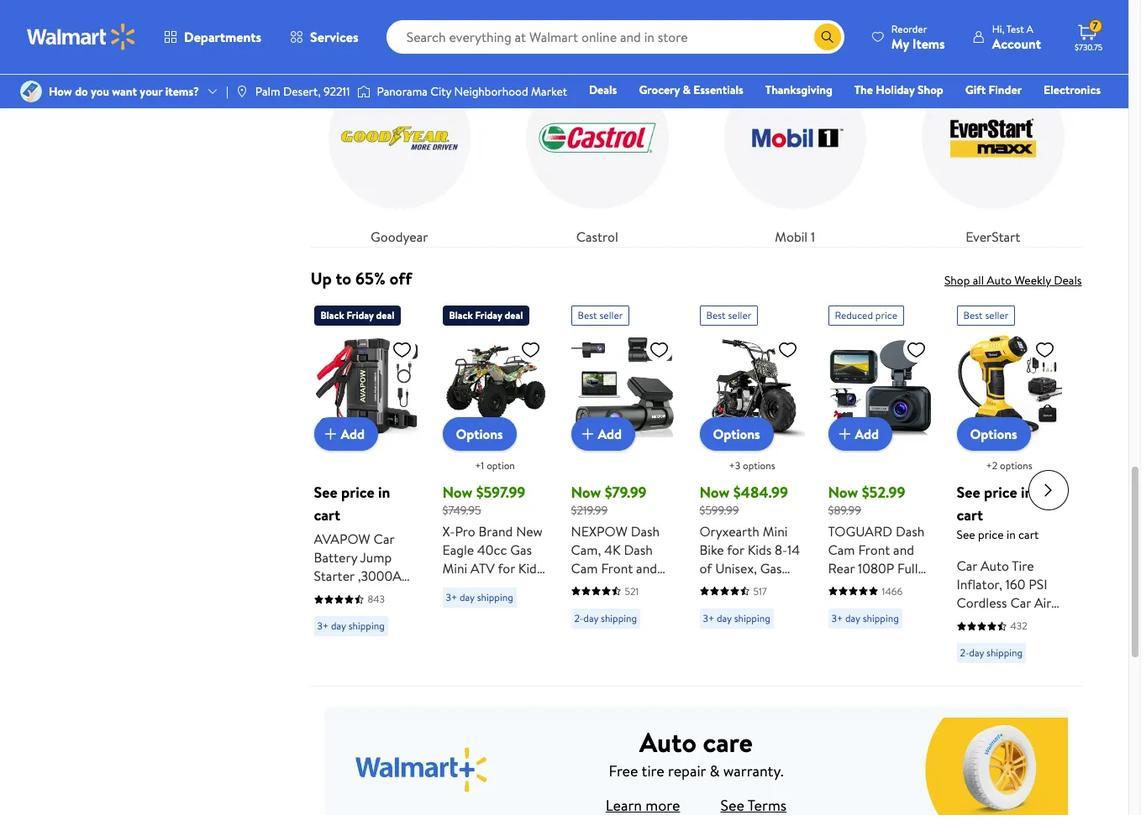 Task type: describe. For each thing, give the bounding box(es) containing it.
friday for see price in cart
[[347, 309, 374, 323]]

3+ up diesel
[[317, 620, 329, 634]]

see up inflator,
[[957, 527, 975, 544]]

nexpow
[[571, 522, 628, 541]]

inch
[[906, 596, 930, 615]]

vision, for $52.99
[[828, 670, 867, 689]]

new
[[516, 522, 543, 541]]

0 vertical spatial to
[[336, 267, 351, 290]]

now for $52.99
[[828, 483, 858, 504]]

add button for now $52.99
[[828, 418, 893, 451]]

shipping down 521
[[601, 612, 637, 626]]

search icon image
[[821, 30, 834, 44]]

now for $484.99
[[700, 483, 730, 504]]

walmart image
[[27, 24, 136, 50]]

items?
[[165, 83, 199, 100]]

add to cart image for black friday deal
[[321, 425, 341, 445]]

gas inside see price in cart avapow car battery jump starter ,3000a peak portable jump starters for up to 8l gas 8l diesel engine with booster function,12v lithium jump charger pack box with smart safety clamp
[[367, 623, 389, 641]]

for inside see price in cart avapow car battery jump starter ,3000a peak portable jump starters for up to 8l gas 8l diesel engine with booster function,12v lithium jump charger pack box with smart safety clamp
[[398, 604, 415, 623]]

off
[[390, 267, 412, 290]]

rear inside now $79.99 $219.99 nexpow dash cam, 4k dash cam front and rear with built-in gps, car camera with 1.47" ips screen, night vision, 170° wide angle, super capacitor, wdr, 24h parking mode, support 128gb max
[[571, 578, 598, 596]]

to inside see price in cart avapow car battery jump starter ,3000a peak portable jump starters for up to 8l gas 8l diesel engine with booster function,12v lithium jump charger pack box with smart safety clamp
[[334, 623, 346, 641]]

walmart+ link
[[1043, 104, 1108, 123]]

services button
[[276, 17, 373, 57]]

gift finder
[[965, 82, 1022, 98]]

now $52.99 $89.99 toguard dash cam front and rear 1080p full hd car camera,2.45 inch dash camera with 64gb sd card, super night vision, parking mode, g-sensor, loop recording, wdr
[[828, 483, 932, 744]]

friday for +1 option
[[475, 309, 502, 323]]

in down +2 options
[[1021, 483, 1033, 504]]

grocery
[[639, 82, 680, 98]]

desert,
[[283, 83, 321, 100]]

black for +1 option
[[449, 309, 473, 323]]

and inside now $52.99 $89.99 toguard dash cam front and rear 1080p full hd car camera,2.45 inch dash camera with 64gb sd card, super night vision, parking mode, g-sensor, loop recording, wdr
[[893, 541, 914, 559]]

2 horizontal spatial cart
[[1019, 527, 1039, 544]]

 image for how
[[20, 81, 42, 103]]

$749.95
[[442, 503, 481, 520]]

toy
[[726, 105, 743, 122]]

full
[[897, 559, 918, 578]]

car inside now $52.99 $89.99 toguard dash cam front and rear 1080p full hd car camera,2.45 inch dash camera with 64gb sd card, super night vision, parking mode, g-sensor, loop recording, wdr
[[851, 578, 872, 596]]

car inside see price in cart avapow car battery jump starter ,3000a peak portable jump starters for up to 8l gas 8l diesel engine with booster function,12v lithium jump charger pack box with smart safety clamp
[[374, 530, 394, 549]]

14
[[787, 541, 800, 559]]

auto inside auto care free tire repair & warranty.
[[640, 725, 697, 762]]

$219.99
[[571, 503, 608, 520]]

brand inside now $484.99 $599.99 oryxearth mini bike for kids 8-14 of unisex, gas power dirt bike brand new, 105cc 4-stroke, skull
[[700, 596, 734, 615]]

cam inside now $79.99 $219.99 nexpow dash cam, 4k dash cam front and rear with built-in gps, car camera with 1.47" ips screen, night vision, 170° wide angle, super capacitor, wdr, 24h parking mode, support 128gb max
[[571, 559, 598, 578]]

screen,
[[571, 633, 614, 652]]

holiday
[[876, 82, 915, 98]]

$599.99
[[700, 503, 739, 520]]

options for oryxearth mini bike for kids 8-14 of unisex, gas power dirt bike brand new, 105cc 4-stroke, skull
[[743, 459, 775, 473]]

0 vertical spatial auto
[[987, 272, 1012, 289]]

sensor,
[[883, 689, 925, 707]]

price for reduced price
[[876, 309, 898, 323]]

car left "air"
[[1010, 594, 1031, 613]]

price up inflator,
[[978, 527, 1004, 544]]

and inside now $79.99 $219.99 nexpow dash cam, 4k dash cam front and rear with built-in gps, car camera with 1.47" ips screen, night vision, 170° wide angle, super capacitor, wdr, 24h parking mode, support 128gb max
[[636, 559, 657, 578]]

capacitor,
[[571, 689, 631, 707]]

add to cart image for reduced price
[[835, 425, 855, 445]]

1 add from the left
[[341, 425, 365, 444]]

night for $79.99
[[618, 633, 651, 652]]

with left 1.47"
[[571, 615, 596, 633]]

thanksgiving
[[765, 82, 833, 98]]

1 vertical spatial deals
[[1054, 272, 1082, 289]]

up to 65% off
[[311, 267, 412, 290]]

170°
[[613, 652, 636, 670]]

a
[[1027, 21, 1033, 36]]

toguard dash cam front and rear 1080p full hd car camera,2.45 inch dash camera with 64gb sd card, super night vision, parking mode, g-sensor, loop recording, wdr image
[[828, 333, 933, 438]]

$484.99
[[733, 483, 788, 504]]

gas inside now $597.99 $749.95 x-pro brand new eagle 40cc gas mini atv for kids with pull start 4 stroke disc brake 6" tires
[[510, 541, 532, 559]]

mini inside now $484.99 $599.99 oryxearth mini bike for kids 8-14 of unisex, gas power dirt bike brand new, 105cc 4-stroke, skull
[[763, 522, 788, 541]]

mobil 1 link
[[706, 49, 884, 247]]

built-
[[629, 578, 661, 596]]

options for now $597.99
[[456, 425, 503, 444]]

1466
[[882, 585, 903, 599]]

electronics toy shop
[[726, 82, 1101, 122]]

in inside now $79.99 $219.99 nexpow dash cam, 4k dash cam front and rear with built-in gps, car camera with 1.47" ips screen, night vision, 170° wide angle, super capacitor, wdr, 24h parking mode, support 128gb max
[[661, 578, 671, 596]]

tire
[[642, 762, 664, 783]]

0 vertical spatial 2-day shipping
[[574, 612, 637, 626]]

gift inside the car auto tire inflator, 160 psi cordless car air pump, with 20v rechargeable battery, yellow, for gift
[[977, 668, 1000, 687]]

see price in cart avapow car battery jump starter ,3000a peak portable jump starters for up to 8l gas 8l diesel engine with booster function,12v lithium jump charger pack box with smart safety clamp
[[314, 483, 417, 771]]

$597.99
[[476, 483, 525, 504]]

1 product group from the left
[[314, 299, 419, 771]]

3 seller from the left
[[985, 309, 1009, 323]]

brake
[[512, 596, 545, 615]]

2 vertical spatial jump
[[360, 697, 392, 715]]

brands
[[439, 14, 489, 37]]

portable
[[345, 586, 394, 604]]

3+ up 6"
[[446, 591, 457, 605]]

toguard
[[828, 522, 893, 541]]

everstart
[[966, 228, 1020, 246]]

the holiday shop
[[854, 82, 943, 98]]

starter
[[314, 567, 355, 586]]

shipping down 'atv' on the bottom of the page
[[477, 591, 513, 605]]

see for see price in cart avapow car battery jump starter ,3000a peak portable jump starters for up to 8l gas 8l diesel engine with booster function,12v lithium jump charger pack box with smart safety clamp
[[314, 483, 338, 504]]

gas inside now $484.99 $599.99 oryxearth mini bike for kids 8-14 of unisex, gas power dirt bike brand new, 105cc 4-stroke, skull
[[760, 559, 782, 578]]

favorite
[[378, 14, 435, 37]]

reduced
[[835, 309, 873, 323]]

hi,
[[992, 21, 1004, 36]]

pack
[[364, 715, 392, 734]]

gift finder link
[[958, 81, 1030, 99]]

2 vertical spatial shop
[[944, 272, 970, 289]]

add to favorites list, x-pro brand new eagle 40cc gas mini atv for kids with pull start 4 stroke disc brake 6" tires image
[[521, 340, 541, 361]]

3+ day shipping up 'skull'
[[703, 612, 770, 626]]

521
[[625, 585, 639, 599]]

with left smart
[[314, 734, 339, 752]]

3 best from the left
[[963, 309, 983, 323]]

0 horizontal spatial 2-
[[574, 612, 583, 626]]

grocery & essentials link
[[631, 81, 751, 99]]

wdr,
[[634, 689, 668, 707]]

black for see price in cart
[[321, 309, 344, 323]]

one
[[972, 105, 997, 122]]

92211
[[324, 83, 350, 100]]

peak
[[314, 586, 341, 604]]

grocery & essentials
[[639, 82, 744, 98]]

now $484.99 $599.99 oryxearth mini bike for kids 8-14 of unisex, gas power dirt bike brand new, 105cc 4-stroke, skull
[[700, 483, 800, 652]]

3 options link from the left
[[957, 418, 1031, 451]]

skull
[[700, 633, 727, 652]]

0 horizontal spatial bike
[[700, 541, 724, 559]]

Walmart Site-Wide search field
[[386, 20, 844, 54]]

shop for toy
[[746, 105, 772, 122]]

& inside auto care free tire repair & warranty.
[[710, 762, 720, 783]]

day up '64gb'
[[845, 612, 860, 626]]

free
[[609, 762, 638, 783]]

pull
[[471, 578, 492, 596]]

0 vertical spatial gift
[[965, 82, 986, 98]]

cam inside now $52.99 $89.99 toguard dash cam front and rear 1080p full hd car camera,2.45 inch dash camera with 64gb sd card, super night vision, parking mode, g-sensor, loop recording, wdr
[[828, 541, 855, 559]]

debit
[[1000, 105, 1029, 122]]

65%
[[355, 267, 386, 290]]

how
[[49, 83, 72, 100]]

x-pro brand new eagle 40cc gas mini atv for kids with pull start 4 stroke disc brake 6" tires image
[[442, 333, 547, 438]]

kids inside now $484.99 $599.99 oryxearth mini bike for kids 8-14 of unisex, gas power dirt bike brand new, 105cc 4-stroke, skull
[[748, 541, 772, 559]]

electronics link
[[1036, 81, 1108, 99]]

1 horizontal spatial 2-day shipping
[[960, 646, 1023, 661]]

services
[[310, 28, 359, 46]]

day down pump,
[[969, 646, 984, 661]]

reduced price
[[835, 309, 898, 323]]

yellow,
[[1007, 650, 1046, 668]]

palm
[[255, 83, 280, 100]]

517
[[753, 585, 767, 599]]

parking inside now $52.99 $89.99 toguard dash cam front and rear 1080p full hd car camera,2.45 inch dash camera with 64gb sd card, super night vision, parking mode, g-sensor, loop recording, wdr
[[870, 670, 914, 689]]

& inside 'link'
[[683, 82, 691, 98]]

4-
[[741, 615, 755, 633]]

super inside now $79.99 $219.99 nexpow dash cam, 4k dash cam front and rear with built-in gps, car camera with 1.47" ips screen, night vision, 170° wide angle, super capacitor, wdr, 24h parking mode, support 128gb max
[[611, 670, 645, 689]]

add to favorites list, toguard dash cam front and rear 1080p full hd car camera,2.45 inch dash camera with 64gb sd card, super night vision, parking mode, g-sensor, loop recording, wdr image
[[906, 340, 926, 361]]

2 8l from the left
[[392, 623, 406, 641]]

8-
[[775, 541, 787, 559]]

deal for +1 option
[[505, 309, 523, 323]]

support
[[611, 726, 658, 744]]

7 $730.75
[[1075, 19, 1103, 53]]

deals inside "link"
[[589, 82, 617, 98]]

seller for $79.99
[[600, 309, 623, 323]]

product group containing now $597.99
[[442, 299, 547, 680]]

panorama
[[377, 83, 428, 100]]

wide
[[640, 652, 669, 670]]

super inside now $52.99 $89.99 toguard dash cam front and rear 1080p full hd car camera,2.45 inch dash camera with 64gb sd card, super night vision, parking mode, g-sensor, loop recording, wdr
[[863, 652, 896, 670]]

lithium
[[314, 697, 357, 715]]

$52.99
[[862, 483, 905, 504]]

black friday deal for see price in cart
[[321, 309, 394, 323]]

Search search field
[[386, 20, 844, 54]]

3+ day shipping up tires
[[446, 591, 513, 605]]

with inside the car auto tire inflator, 160 psi cordless car air pump, with 20v rechargeable battery, yellow, for gift
[[997, 613, 1022, 631]]

battery,
[[957, 650, 1003, 668]]

panorama city neighborhood market
[[377, 83, 567, 100]]

parking inside now $79.99 $219.99 nexpow dash cam, 4k dash cam front and rear with built-in gps, car camera with 1.47" ips screen, night vision, 170° wide angle, super capacitor, wdr, 24h parking mode, support 128gb max
[[599, 707, 643, 726]]

car auto tire inflator, 160 psi cordless car air pump, with 20v rechargeable battery, yellow, for gift
[[957, 557, 1051, 687]]

seller for $484.99
[[728, 309, 752, 323]]

mobil 1
[[775, 228, 815, 246]]

atv
[[471, 559, 495, 578]]

camera inside now $79.99 $219.99 nexpow dash cam, 4k dash cam front and rear with built-in gps, car camera with 1.47" ips screen, night vision, 170° wide angle, super capacitor, wdr, 24h parking mode, support 128gb max
[[626, 596, 672, 615]]

engine
[[353, 641, 392, 660]]

day up tires
[[460, 591, 475, 605]]

gps,
[[571, 596, 599, 615]]

add for now $52.99
[[855, 425, 879, 444]]

3+ down hd
[[832, 612, 843, 626]]



Task type: vqa. For each thing, say whether or not it's contained in the screenshot.
Packed
no



Task type: locate. For each thing, give the bounding box(es) containing it.
128gb
[[571, 744, 608, 763]]

1 options from the left
[[743, 459, 775, 473]]

now inside now $597.99 $749.95 x-pro brand new eagle 40cc gas mini atv for kids with pull start 4 stroke disc brake 6" tires
[[442, 483, 473, 504]]

1 horizontal spatial night
[[899, 652, 932, 670]]

seller up oryxearth mini bike for kids 8-14 of unisex, gas power dirt bike brand new, 105cc 4-stroke, skull image
[[728, 309, 752, 323]]

for inside now $597.99 $749.95 x-pro brand new eagle 40cc gas mini atv for kids with pull start 4 stroke disc brake 6" tires
[[498, 559, 515, 578]]

black friday deal for +1 option
[[449, 309, 523, 323]]

auto inside the car auto tire inflator, 160 psi cordless car air pump, with 20v rechargeable battery, yellow, for gift
[[981, 557, 1009, 576]]

mode,
[[828, 689, 865, 707], [571, 726, 608, 744]]

add to cart image
[[321, 425, 341, 445], [835, 425, 855, 445]]

1 vertical spatial brand
[[700, 596, 734, 615]]

1 vertical spatial jump
[[314, 604, 345, 623]]

starters
[[349, 604, 395, 623]]

1 horizontal spatial options
[[713, 425, 760, 444]]

0 vertical spatial shop
[[918, 82, 943, 98]]

now up pro
[[442, 483, 473, 504]]

1 horizontal spatial bike
[[766, 578, 790, 596]]

0 horizontal spatial brand
[[479, 522, 513, 541]]

cam left 4k
[[571, 559, 598, 578]]

city
[[430, 83, 451, 100]]

best up "nexpow dash cam, 4k dash cam front and rear with built-in gps, car camera with 1.47" ips screen, night vision, 170° wide angle, super capacitor, wdr, 24h parking mode, support 128gb max" image
[[578, 309, 597, 323]]

options up +3
[[713, 425, 760, 444]]

1 horizontal spatial mini
[[763, 522, 788, 541]]

mobil
[[775, 228, 808, 246]]

for
[[727, 541, 744, 559], [498, 559, 515, 578], [398, 604, 415, 623], [957, 668, 974, 687]]

1 best from the left
[[578, 309, 597, 323]]

options up +2
[[970, 425, 1017, 444]]

0 horizontal spatial vision,
[[571, 652, 610, 670]]

price inside see price in cart avapow car battery jump starter ,3000a peak portable jump starters for up to 8l gas 8l diesel engine with booster function,12v lithium jump charger pack box with smart safety clamp
[[341, 483, 375, 504]]

2 product group from the left
[[442, 299, 547, 680]]

angle,
[[571, 670, 608, 689]]

1 8l from the left
[[349, 623, 364, 641]]

2 best from the left
[[706, 309, 726, 323]]

weekly
[[1015, 272, 1051, 289]]

kids
[[748, 541, 772, 559], [518, 559, 542, 578]]

0 horizontal spatial black
[[321, 309, 344, 323]]

1 options link from the left
[[442, 418, 517, 451]]

 image for panorama
[[357, 83, 370, 100]]

psi
[[1029, 576, 1048, 594]]

cart
[[314, 505, 340, 526], [957, 505, 983, 526], [1019, 527, 1039, 544]]

tire
[[1012, 557, 1034, 576]]

0 horizontal spatial front
[[601, 559, 633, 578]]

for right 843
[[398, 604, 415, 623]]

2 now from the left
[[571, 483, 601, 504]]

account
[[992, 34, 1041, 53]]

brand right pro
[[479, 522, 513, 541]]

1 horizontal spatial mode,
[[828, 689, 865, 707]]

night
[[618, 633, 651, 652], [899, 652, 932, 670]]

smart
[[342, 734, 377, 752]]

black friday deal
[[321, 309, 394, 323], [449, 309, 523, 323]]

next slide for product carousel list image
[[1028, 471, 1069, 511]]

1 horizontal spatial front
[[858, 541, 890, 559]]

vision, for $79.99
[[571, 652, 610, 670]]

1 now from the left
[[442, 483, 473, 504]]

0 horizontal spatial best
[[578, 309, 597, 323]]

0 horizontal spatial seller
[[600, 309, 623, 323]]

0 horizontal spatial deals
[[589, 82, 617, 98]]

in inside see price in cart avapow car battery jump starter ,3000a peak portable jump starters for up to 8l gas 8l diesel engine with booster function,12v lithium jump charger pack box with smart safety clamp
[[378, 483, 390, 504]]

market
[[531, 83, 567, 100]]

kids down new
[[518, 559, 542, 578]]

deals right the weekly
[[1054, 272, 1082, 289]]

jump
[[360, 549, 392, 567], [314, 604, 345, 623], [360, 697, 392, 715]]

deals right the market
[[589, 82, 617, 98]]

0 horizontal spatial mode,
[[571, 726, 608, 744]]

super right card,
[[863, 652, 896, 670]]

3 product group from the left
[[571, 299, 676, 763]]

black down up to 65% off
[[321, 309, 344, 323]]

4 now from the left
[[828, 483, 858, 504]]

with left 20v at the right bottom
[[997, 613, 1022, 631]]

2 horizontal spatial best
[[963, 309, 983, 323]]

day
[[460, 591, 475, 605], [583, 612, 598, 626], [717, 612, 732, 626], [845, 612, 860, 626], [331, 620, 346, 634], [969, 646, 984, 661]]

charger
[[314, 715, 361, 734]]

friday up 'x-pro brand new eagle 40cc gas mini atv for kids with pull start 4 stroke disc brake 6" tires' image
[[475, 309, 502, 323]]

1 horizontal spatial options
[[1000, 459, 1032, 473]]

shipping up '64gb'
[[863, 612, 899, 626]]

reorder
[[891, 21, 927, 36]]

for inside the car auto tire inflator, 160 psi cordless car air pump, with 20v rechargeable battery, yellow, for gift
[[957, 668, 974, 687]]

kids inside now $597.99 $749.95 x-pro brand new eagle 40cc gas mini atv for kids with pull start 4 stroke disc brake 6" tires
[[518, 559, 542, 578]]

options right +2
[[1000, 459, 1032, 473]]

now inside now $79.99 $219.99 nexpow dash cam, 4k dash cam front and rear with built-in gps, car camera with 1.47" ips screen, night vision, 170° wide angle, super capacitor, wdr, 24h parking mode, support 128gb max
[[571, 483, 601, 504]]

with up lithium at the bottom left of the page
[[314, 660, 339, 678]]

best seller up oryxearth mini bike for kids 8-14 of unisex, gas power dirt bike brand new, 105cc 4-stroke, skull image
[[706, 309, 752, 323]]

add to favorites list, car auto tire inflator, 160 psi cordless car air pump, with 20v rechargeable battery, yellow, for gift image
[[1035, 340, 1055, 361]]

1 vertical spatial parking
[[599, 707, 643, 726]]

gas up 517
[[760, 559, 782, 578]]

price down +2 options
[[984, 483, 1017, 504]]

1 horizontal spatial brand
[[700, 596, 734, 615]]

discover
[[311, 14, 374, 37]]

day left 4-
[[717, 612, 732, 626]]

0 horizontal spatial best seller
[[578, 309, 623, 323]]

2 add to cart image from the left
[[835, 425, 855, 445]]

0 horizontal spatial gas
[[367, 623, 389, 641]]

seller down the shop all auto weekly deals link
[[985, 309, 1009, 323]]

2 options from the left
[[1000, 459, 1032, 473]]

0 vertical spatial brand
[[479, 522, 513, 541]]

gift
[[965, 82, 986, 98], [977, 668, 1000, 687]]

night inside now $52.99 $89.99 toguard dash cam front and rear 1080p full hd car camera,2.45 inch dash camera with 64gb sd card, super night vision, parking mode, g-sensor, loop recording, wdr
[[899, 652, 932, 670]]

options for now $484.99
[[713, 425, 760, 444]]

car up ,3000a
[[374, 530, 394, 549]]

car left 521
[[602, 596, 623, 615]]

stroke
[[442, 596, 480, 615]]

2 black from the left
[[449, 309, 473, 323]]

8l
[[349, 623, 364, 641], [392, 623, 406, 641]]

with left built-
[[601, 578, 626, 596]]

0 vertical spatial up
[[311, 267, 332, 290]]

shop for holiday
[[918, 82, 943, 98]]

brand left new,
[[700, 596, 734, 615]]

2 horizontal spatial seller
[[985, 309, 1009, 323]]

1 vertical spatial &
[[710, 762, 720, 783]]

2- up screen, at bottom
[[574, 612, 583, 626]]

shipping up engine
[[348, 620, 385, 634]]

+3
[[729, 459, 740, 473]]

6 product group from the left
[[957, 299, 1062, 687]]

40cc
[[477, 541, 507, 559]]

car auto tire inflator, 160 psi cordless car air pump, with 20v rechargeable battery, yellow, for gift image
[[957, 333, 1062, 438]]

1 vertical spatial up
[[314, 623, 331, 641]]

0 horizontal spatial friday
[[347, 309, 374, 323]]

price for see price in cart see price in cart
[[984, 483, 1017, 504]]

7
[[1093, 19, 1098, 33]]

1 horizontal spatial &
[[710, 762, 720, 783]]

0 horizontal spatial camera
[[626, 596, 672, 615]]

rear inside now $52.99 $89.99 toguard dash cam front and rear 1080p full hd car camera,2.45 inch dash camera with 64gb sd card, super night vision, parking mode, g-sensor, loop recording, wdr
[[828, 559, 855, 578]]

shop
[[918, 82, 943, 98], [746, 105, 772, 122], [944, 272, 970, 289]]

2-day shipping up screen, at bottom
[[574, 612, 637, 626]]

1 options from the left
[[456, 425, 503, 444]]

now
[[442, 483, 473, 504], [571, 483, 601, 504], [700, 483, 730, 504], [828, 483, 858, 504]]

mini inside now $597.99 $749.95 x-pro brand new eagle 40cc gas mini atv for kids with pull start 4 stroke disc brake 6" tires
[[442, 559, 467, 578]]

super right angle,
[[611, 670, 645, 689]]

1 deal from the left
[[376, 309, 394, 323]]

tires
[[457, 615, 485, 633]]

day up diesel
[[331, 620, 346, 634]]

option
[[487, 459, 515, 473]]

3 options from the left
[[970, 425, 1017, 444]]

jump left box
[[360, 697, 392, 715]]

0 vertical spatial mode,
[[828, 689, 865, 707]]

recording,
[[860, 707, 923, 726]]

 image right 92211
[[357, 83, 370, 100]]

432
[[1011, 620, 1027, 634]]

2 horizontal spatial add button
[[828, 418, 893, 451]]

2 horizontal spatial  image
[[357, 83, 370, 100]]

product group
[[314, 299, 419, 771], [442, 299, 547, 680], [571, 299, 676, 763], [700, 299, 805, 680], [828, 299, 933, 744], [957, 299, 1062, 687]]

cam,
[[571, 541, 601, 559]]

mode, down capacitor,
[[571, 726, 608, 744]]

clamp
[[314, 752, 351, 771]]

mode, inside now $79.99 $219.99 nexpow dash cam, 4k dash cam front and rear with built-in gps, car camera with 1.47" ips screen, night vision, 170° wide angle, super capacitor, wdr, 24h parking mode, support 128gb max
[[571, 726, 608, 744]]

now for $79.99
[[571, 483, 601, 504]]

1 vertical spatial gift
[[977, 668, 1000, 687]]

0 horizontal spatial options link
[[442, 418, 517, 451]]

hd
[[828, 578, 848, 596]]

5 product group from the left
[[828, 299, 933, 744]]

how do you want your items?
[[49, 83, 199, 100]]

1 horizontal spatial 2-
[[960, 646, 969, 661]]

oryxearth
[[700, 522, 760, 541]]

front inside now $52.99 $89.99 toguard dash cam front and rear 1080p full hd car camera,2.45 inch dash camera with 64gb sd card, super night vision, parking mode, g-sensor, loop recording, wdr
[[858, 541, 890, 559]]

+2 options
[[986, 459, 1032, 473]]

1 horizontal spatial friday
[[475, 309, 502, 323]]

vision, left 170° on the right bottom of the page
[[571, 652, 610, 670]]

0 horizontal spatial add button
[[314, 418, 378, 451]]

product group containing now $484.99
[[700, 299, 805, 680]]

0 horizontal spatial  image
[[20, 81, 42, 103]]

now inside now $52.99 $89.99 toguard dash cam front and rear 1080p full hd car camera,2.45 inch dash camera with 64gb sd card, super night vision, parking mode, g-sensor, loop recording, wdr
[[828, 483, 858, 504]]

for right 'atv' on the bottom of the page
[[498, 559, 515, 578]]

to left "65%"
[[336, 267, 351, 290]]

3 add button from the left
[[828, 418, 893, 451]]

options link up +1
[[442, 418, 517, 451]]

for inside now $484.99 $599.99 oryxearth mini bike for kids 8-14 of unisex, gas power dirt bike brand new, 105cc 4-stroke, skull
[[727, 541, 744, 559]]

fashion
[[847, 105, 885, 122]]

with left pull
[[442, 578, 467, 596]]

cam up hd
[[828, 541, 855, 559]]

best for now $484.99
[[706, 309, 726, 323]]

$89.99
[[828, 503, 861, 520]]

deals link
[[581, 81, 625, 99]]

0 horizontal spatial options
[[743, 459, 775, 473]]

car inside now $79.99 $219.99 nexpow dash cam, 4k dash cam front and rear with built-in gps, car camera with 1.47" ips screen, night vision, 170° wide angle, super capacitor, wdr, 24h parking mode, support 128gb max
[[602, 596, 623, 615]]

departments button
[[150, 17, 276, 57]]

0 horizontal spatial black friday deal
[[321, 309, 394, 323]]

shipping down 432 on the bottom right of page
[[987, 646, 1023, 661]]

with inside now $597.99 $749.95 x-pro brand new eagle 40cc gas mini atv for kids with pull start 4 stroke disc brake 6" tires
[[442, 578, 467, 596]]

mode, inside now $52.99 $89.99 toguard dash cam front and rear 1080p full hd car camera,2.45 inch dash camera with 64gb sd card, super night vision, parking mode, g-sensor, loop recording, wdr
[[828, 689, 865, 707]]

add to favorites list, avapow car battery jump starter ,3000a peak portable jump starters for up to 8l gas 8l diesel engine with booster function,12v lithium jump charger pack box with smart safety clamp image
[[392, 340, 412, 361]]

sd
[[893, 633, 911, 652]]

and up 521
[[636, 559, 657, 578]]

up inside see price in cart avapow car battery jump starter ,3000a peak portable jump starters for up to 8l gas 8l diesel engine with booster function,12v lithium jump charger pack box with smart safety clamp
[[314, 623, 331, 641]]

2 deal from the left
[[505, 309, 523, 323]]

2 horizontal spatial options link
[[957, 418, 1031, 451]]

0 horizontal spatial add
[[341, 425, 365, 444]]

and up 1466
[[893, 541, 914, 559]]

1 vertical spatial mode,
[[571, 726, 608, 744]]

1 vertical spatial auto
[[981, 557, 1009, 576]]

shop right "toy"
[[746, 105, 772, 122]]

best down all
[[963, 309, 983, 323]]

mode, left g-
[[828, 689, 865, 707]]

1 horizontal spatial add
[[598, 425, 622, 444]]

to left starters
[[334, 623, 346, 641]]

rear down cam,
[[571, 578, 598, 596]]

3+
[[446, 591, 457, 605], [703, 612, 714, 626], [832, 612, 843, 626], [317, 620, 329, 634]]

kids left 8-
[[748, 541, 772, 559]]

camera inside now $52.99 $89.99 toguard dash cam front and rear 1080p full hd car camera,2.45 inch dash camera with 64gb sd card, super night vision, parking mode, g-sensor, loop recording, wdr
[[860, 615, 906, 633]]

car right hd
[[851, 578, 872, 596]]

 image
[[20, 81, 42, 103], [357, 83, 370, 100], [235, 85, 249, 98]]

one debit link
[[965, 104, 1036, 123]]

2 black friday deal from the left
[[449, 309, 523, 323]]

64gb
[[856, 633, 890, 652]]

1 best seller from the left
[[578, 309, 623, 323]]

1 horizontal spatial add to cart image
[[835, 425, 855, 445]]

3 add from the left
[[855, 425, 879, 444]]

$730.75
[[1075, 41, 1103, 53]]

best seller up "nexpow dash cam, 4k dash cam front and rear with built-in gps, car camera with 1.47" ips screen, night vision, 170° wide angle, super capacitor, wdr, 24h parking mode, support 128gb max" image
[[578, 309, 623, 323]]

0 horizontal spatial and
[[636, 559, 657, 578]]

2 friday from the left
[[475, 309, 502, 323]]

cart inside see price in cart avapow car battery jump starter ,3000a peak portable jump starters for up to 8l gas 8l diesel engine with booster function,12v lithium jump charger pack box with smart safety clamp
[[314, 505, 340, 526]]

x-
[[442, 522, 455, 541]]

black
[[321, 309, 344, 323], [449, 309, 473, 323]]

list
[[300, 36, 1092, 247]]

front inside now $79.99 $219.99 nexpow dash cam, 4k dash cam front and rear with built-in gps, car camera with 1.47" ips screen, night vision, 170° wide angle, super capacitor, wdr, 24h parking mode, support 128gb max
[[601, 559, 633, 578]]

0 horizontal spatial super
[[611, 670, 645, 689]]

&
[[683, 82, 691, 98], [710, 762, 720, 783]]

1 horizontal spatial and
[[893, 541, 914, 559]]

cart up inflator,
[[957, 505, 983, 526]]

0 horizontal spatial deal
[[376, 309, 394, 323]]

2 add from the left
[[598, 425, 622, 444]]

cart for see price in cart see price in cart
[[957, 505, 983, 526]]

in up tire
[[1007, 527, 1016, 544]]

seller up "nexpow dash cam, 4k dash cam front and rear with built-in gps, car camera with 1.47" ips screen, night vision, 170° wide angle, super capacitor, wdr, 24h parking mode, support 128gb max" image
[[600, 309, 623, 323]]

1 horizontal spatial super
[[863, 652, 896, 670]]

cam
[[828, 541, 855, 559], [571, 559, 598, 578]]

shop inside the holiday shop link
[[918, 82, 943, 98]]

6"
[[442, 615, 454, 633]]

2 add button from the left
[[571, 418, 635, 451]]

to
[[336, 267, 351, 290], [334, 623, 346, 641]]

1 vertical spatial bike
[[766, 578, 790, 596]]

the
[[854, 82, 873, 98]]

1 vertical spatial 2-day shipping
[[960, 646, 1023, 661]]

brand inside now $597.99 $749.95 x-pro brand new eagle 40cc gas mini atv for kids with pull start 4 stroke disc brake 6" tires
[[479, 522, 513, 541]]

eagle
[[442, 541, 474, 559]]

gift up one
[[965, 82, 986, 98]]

car up cordless
[[957, 557, 977, 576]]

camera down 1466
[[860, 615, 906, 633]]

& right repair on the bottom
[[710, 762, 720, 783]]

0 horizontal spatial parking
[[599, 707, 643, 726]]

1 add to cart image from the left
[[321, 425, 341, 445]]

3+ day shipping up '64gb'
[[832, 612, 899, 626]]

843
[[368, 593, 385, 607]]

options link for now $484.99
[[700, 418, 774, 451]]

options
[[743, 459, 775, 473], [1000, 459, 1032, 473]]

night for $52.99
[[899, 652, 932, 670]]

1 black from the left
[[321, 309, 344, 323]]

2 vertical spatial auto
[[640, 725, 697, 762]]

with inside now $52.99 $89.99 toguard dash cam front and rear 1080p full hd car camera,2.45 inch dash camera with 64gb sd card, super night vision, parking mode, g-sensor, loop recording, wdr
[[828, 633, 853, 652]]

you
[[91, 83, 109, 100]]

1 horizontal spatial camera
[[860, 615, 906, 633]]

0 horizontal spatial night
[[618, 633, 651, 652]]

1 horizontal spatial deals
[[1054, 272, 1082, 289]]

0 horizontal spatial options
[[456, 425, 503, 444]]

1 friday from the left
[[347, 309, 374, 323]]

mini left 'atv' on the bottom of the page
[[442, 559, 467, 578]]

walmart+
[[1051, 105, 1101, 122]]

|
[[226, 83, 228, 100]]

1 horizontal spatial  image
[[235, 85, 249, 98]]

neighborhood
[[454, 83, 528, 100]]

0 horizontal spatial shop
[[746, 105, 772, 122]]

0 vertical spatial 2-
[[574, 612, 583, 626]]

 image left how
[[20, 81, 42, 103]]

2 seller from the left
[[728, 309, 752, 323]]

options link up +3
[[700, 418, 774, 451]]

nexpow dash cam, 4k dash cam front and rear with built-in gps, car camera with 1.47" ips screen, night vision, 170° wide angle, super capacitor, wdr, 24h parking mode, support 128gb max image
[[571, 333, 676, 438]]

0 horizontal spatial mini
[[442, 559, 467, 578]]

1 horizontal spatial cart
[[957, 505, 983, 526]]

add
[[341, 425, 365, 444], [598, 425, 622, 444], [855, 425, 879, 444]]

1 add button from the left
[[314, 418, 378, 451]]

0 horizontal spatial 8l
[[349, 623, 364, 641]]

price up avapow
[[341, 483, 375, 504]]

avapow car battery jump starter ,3000a peak portable jump starters for up to 8l gas 8l diesel engine with booster function,12v lithium jump charger pack box with smart safety clamp image
[[314, 333, 419, 438]]

options right +3
[[743, 459, 775, 473]]

1 horizontal spatial black
[[449, 309, 473, 323]]

price for see price in cart avapow car battery jump starter ,3000a peak portable jump starters for up to 8l gas 8l diesel engine with booster function,12v lithium jump charger pack box with smart safety clamp
[[341, 483, 375, 504]]

0 horizontal spatial &
[[683, 82, 691, 98]]

add button for now $79.99
[[571, 418, 635, 451]]

my
[[891, 34, 909, 53]]

box
[[395, 715, 417, 734]]

of
[[700, 559, 712, 578]]

dirt
[[739, 578, 763, 596]]

4 product group from the left
[[700, 299, 805, 680]]

1 horizontal spatial cam
[[828, 541, 855, 559]]

1 horizontal spatial options link
[[700, 418, 774, 451]]

palm desert, 92211
[[255, 83, 350, 100]]

0 vertical spatial jump
[[360, 549, 392, 567]]

options up +1
[[456, 425, 503, 444]]

1 horizontal spatial best seller
[[706, 309, 752, 323]]

2 horizontal spatial gas
[[760, 559, 782, 578]]

1 vertical spatial to
[[334, 623, 346, 641]]

cart for see price in cart avapow car battery jump starter ,3000a peak portable jump starters for up to 8l gas 8l diesel engine with booster function,12v lithium jump charger pack box with smart safety clamp
[[314, 505, 340, 526]]

parking up max
[[599, 707, 643, 726]]

see for see price in cart see price in cart
[[957, 483, 980, 504]]

best seller for $484.99
[[706, 309, 752, 323]]

price right reduced
[[876, 309, 898, 323]]

1080p
[[858, 559, 894, 578]]

product group containing now $52.99
[[828, 299, 933, 744]]

loop
[[828, 707, 857, 726]]

1 vertical spatial shop
[[746, 105, 772, 122]]

2 options link from the left
[[700, 418, 774, 451]]

1 seller from the left
[[600, 309, 623, 323]]

do
[[75, 83, 88, 100]]

camera right 1.47"
[[626, 596, 672, 615]]

see inside see price in cart avapow car battery jump starter ,3000a peak portable jump starters for up to 8l gas 8l diesel engine with booster function,12v lithium jump charger pack box with smart safety clamp
[[314, 483, 338, 504]]

auto care free tire repair & warranty.
[[609, 725, 784, 783]]

product group containing now $79.99
[[571, 299, 676, 763]]

vision, inside now $52.99 $89.99 toguard dash cam front and rear 1080p full hd car camera,2.45 inch dash camera with 64gb sd card, super night vision, parking mode, g-sensor, loop recording, wdr
[[828, 670, 867, 689]]

3+ day shipping up diesel
[[317, 620, 385, 634]]

1 horizontal spatial deal
[[505, 309, 523, 323]]

best for now $79.99
[[578, 309, 597, 323]]

3+ up 'skull'
[[703, 612, 714, 626]]

oryxearth mini bike for kids 8-14 of unisex, gas power dirt bike brand new, 105cc 4-stroke, skull image
[[700, 333, 805, 438]]

0 horizontal spatial kids
[[518, 559, 542, 578]]

day left 1.47"
[[583, 612, 598, 626]]

now for $597.99
[[442, 483, 473, 504]]

vision, inside now $79.99 $219.99 nexpow dash cam, 4k dash cam front and rear with built-in gps, car camera with 1.47" ips screen, night vision, 170° wide angle, super capacitor, wdr, 24h parking mode, support 128gb max
[[571, 652, 610, 670]]

+1 option
[[475, 459, 515, 473]]

1 black friday deal from the left
[[321, 309, 394, 323]]

now left $79.99
[[571, 483, 601, 504]]

 image for palm
[[235, 85, 249, 98]]

gift down 'rechargeable'
[[977, 668, 1000, 687]]

shop inside electronics toy shop
[[746, 105, 772, 122]]

list containing goodyear
[[300, 36, 1092, 247]]

with left '64gb'
[[828, 633, 853, 652]]

0 vertical spatial deals
[[589, 82, 617, 98]]

now inside now $484.99 $599.99 oryxearth mini bike for kids 8-14 of unisex, gas power dirt bike brand new, 105cc 4-stroke, skull
[[700, 483, 730, 504]]

shop left all
[[944, 272, 970, 289]]

2-day shipping down pump,
[[960, 646, 1023, 661]]

seller
[[600, 309, 623, 323], [728, 309, 752, 323], [985, 309, 1009, 323]]

all
[[973, 272, 984, 289]]

3 now from the left
[[700, 483, 730, 504]]

2 horizontal spatial best seller
[[963, 309, 1009, 323]]

24h
[[571, 707, 596, 726]]

in left $749.95
[[378, 483, 390, 504]]

dash
[[631, 522, 660, 541], [896, 522, 925, 541], [624, 541, 653, 559], [828, 615, 857, 633]]

thanksgiving link
[[758, 81, 840, 99]]

deal for see price in cart
[[376, 309, 394, 323]]

3 best seller from the left
[[963, 309, 1009, 323]]

2 best seller from the left
[[706, 309, 752, 323]]

parking up the recording,
[[870, 670, 914, 689]]

1 horizontal spatial parking
[[870, 670, 914, 689]]

see left next slide for product carousel list icon
[[957, 483, 980, 504]]

add to cart image
[[578, 425, 598, 445]]

0 vertical spatial &
[[683, 82, 691, 98]]

add to favorites list, oryxearth mini bike for kids 8-14 of unisex, gas power dirt bike brand new, 105cc 4-stroke, skull image
[[778, 340, 798, 361]]

camera,2.45
[[828, 596, 902, 615]]

best seller for $79.99
[[578, 309, 623, 323]]

1 horizontal spatial black friday deal
[[449, 309, 523, 323]]

1 horizontal spatial add button
[[571, 418, 635, 451]]

add for now $79.99
[[598, 425, 622, 444]]

rear left 1080p
[[828, 559, 855, 578]]

shipping down 517
[[734, 612, 770, 626]]

2 horizontal spatial options
[[970, 425, 1017, 444]]

shop up registry link
[[918, 82, 943, 98]]

& right grocery
[[683, 82, 691, 98]]

add to favorites list, nexpow dash cam, 4k dash cam front and rear with built-in gps, car camera with 1.47" ips screen, night vision, 170° wide angle, super capacitor, wdr, 24h parking mode, support 128gb max image
[[649, 340, 669, 361]]

auto care: free tire repair & warranty image
[[324, 718, 1068, 816]]

gas right 40cc
[[510, 541, 532, 559]]

2 horizontal spatial add
[[855, 425, 879, 444]]

night inside now $79.99 $219.99 nexpow dash cam, 4k dash cam front and rear with built-in gps, car camera with 1.47" ips screen, night vision, 170° wide angle, super capacitor, wdr, 24h parking mode, support 128gb max
[[618, 633, 651, 652]]

cart up tire
[[1019, 527, 1039, 544]]

new,
[[737, 596, 767, 615]]

2 options from the left
[[713, 425, 760, 444]]

options link for now $597.99
[[442, 418, 517, 451]]

0 vertical spatial bike
[[700, 541, 724, 559]]

1 horizontal spatial gas
[[510, 541, 532, 559]]

0 horizontal spatial cam
[[571, 559, 598, 578]]

pump,
[[957, 613, 993, 631]]

 image right |
[[235, 85, 249, 98]]

battery
[[314, 549, 357, 567]]

options for see price in cart
[[1000, 459, 1032, 473]]

1 vertical spatial 2-
[[960, 646, 969, 661]]

bike up power
[[700, 541, 724, 559]]

registry
[[907, 105, 950, 122]]



